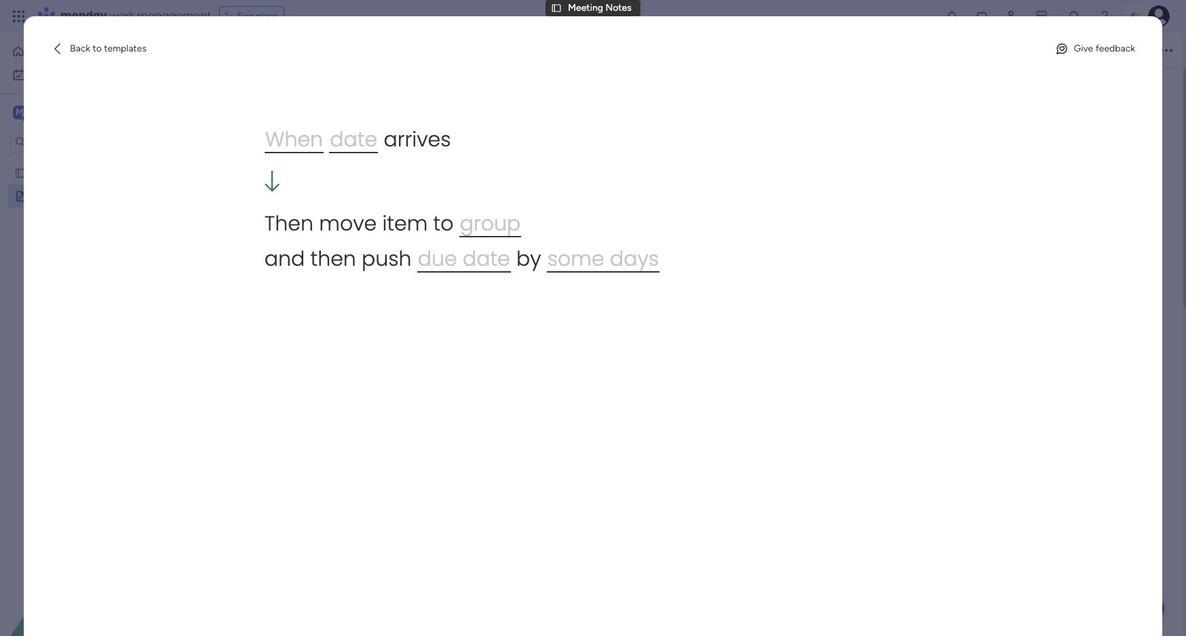 Task type: describe. For each thing, give the bounding box(es) containing it.
group
[[460, 209, 521, 239]]

public board image
[[14, 166, 27, 179]]

templates
[[104, 43, 147, 54]]

arrives
[[384, 125, 451, 154]]

1 2 image from the top
[[450, 469, 454, 473]]

[insert
[[448, 260, 480, 273]]

then move item to group and then push due date by some days
[[265, 209, 659, 274]]

workspace selection element
[[13, 105, 113, 122]]

date: [insert date]
[[418, 260, 510, 273]]

Meeting Notes field
[[414, 116, 596, 151]]

update feed image
[[976, 10, 989, 23]]

some
[[548, 245, 605, 274]]

date arrives
[[330, 125, 451, 154]]

management
[[137, 8, 211, 24]]

give feedback link
[[1050, 38, 1142, 60]]

main
[[31, 106, 55, 119]]

give feedback
[[1075, 43, 1136, 54]]

meeting inside list box
[[32, 190, 67, 202]]

when
[[265, 125, 323, 154]]

2 2 image from the top
[[450, 489, 454, 493]]

plans
[[256, 10, 279, 22]]

then
[[311, 245, 356, 274]]

meeting notes inside list box
[[32, 190, 95, 202]]

then
[[265, 209, 314, 239]]

meeting inside field
[[417, 116, 517, 151]]

by
[[517, 245, 542, 274]]

give feedback button
[[1050, 38, 1142, 60]]

notifications image
[[946, 10, 959, 23]]

0 horizontal spatial date
[[330, 125, 378, 154]]

notes inside meeting notes field
[[522, 116, 593, 151]]

work
[[110, 8, 134, 24]]

share button
[[1092, 39, 1148, 61]]

see plans button
[[219, 6, 285, 26]]

search everything image
[[1069, 10, 1082, 23]]

move
[[319, 209, 377, 239]]

v2 ellipsis image
[[1161, 41, 1173, 59]]

3 2 image from the top
[[450, 565, 454, 569]]

back to templates button
[[45, 38, 152, 60]]



Task type: locate. For each thing, give the bounding box(es) containing it.
meeting notes list box
[[0, 159, 173, 391]]

to inside button
[[93, 43, 102, 54]]

days
[[610, 245, 659, 274]]

home
[[30, 45, 56, 57]]

workspace image
[[13, 105, 26, 120]]

item
[[383, 209, 428, 239]]

to
[[93, 43, 102, 54], [434, 209, 454, 239]]

2 image
[[450, 448, 454, 452], [450, 489, 454, 493], [450, 565, 454, 569], [450, 585, 454, 589]]

home link
[[8, 41, 165, 62]]

1 2 image from the top
[[450, 448, 454, 452]]

and
[[265, 245, 305, 274]]

main workspace
[[31, 106, 111, 119]]

monday marketplace image
[[1036, 10, 1049, 23]]

meeting notes
[[569, 2, 632, 14], [417, 116, 593, 151], [32, 190, 95, 202], [418, 222, 564, 248]]

date down 'group'
[[463, 245, 510, 274]]

0 horizontal spatial to
[[93, 43, 102, 54]]

lottie animation image
[[0, 500, 173, 637]]

back
[[70, 43, 90, 54]]

push
[[362, 245, 412, 274]]

date inside "then move item to group and then push due date by some days"
[[463, 245, 510, 274]]

select product image
[[12, 10, 26, 23]]

to inside "then move item to group and then push due date by some days"
[[434, 209, 454, 239]]

public board image
[[14, 189, 27, 202]]

see
[[237, 10, 254, 22]]

home option
[[8, 41, 165, 62]]

1 horizontal spatial to
[[434, 209, 454, 239]]

1 vertical spatial 2 image
[[450, 530, 454, 534]]

back to templates
[[70, 43, 147, 54]]

monday work management
[[60, 8, 211, 24]]

monday
[[60, 8, 107, 24]]

meeting
[[569, 2, 604, 14], [417, 116, 517, 151], [32, 190, 67, 202], [418, 222, 499, 248]]

0 vertical spatial 2 image
[[450, 469, 454, 473]]

m
[[16, 107, 24, 118]]

option
[[0, 161, 173, 163]]

date]
[[483, 260, 510, 273]]

invite members image
[[1006, 10, 1019, 23]]

2 image
[[450, 469, 454, 473], [450, 530, 454, 534]]

meeting notes inside field
[[417, 116, 593, 151]]

see plans
[[237, 10, 279, 22]]

give
[[1075, 43, 1094, 54]]

workspace
[[58, 106, 111, 119]]

share
[[1117, 44, 1141, 55]]

0 vertical spatial date
[[330, 125, 378, 154]]

2 2 image from the top
[[450, 530, 454, 534]]

1 vertical spatial to
[[434, 209, 454, 239]]

4 2 image from the top
[[450, 585, 454, 589]]

date right "when"
[[330, 125, 378, 154]]

notes
[[606, 2, 632, 14], [522, 116, 593, 151], [69, 190, 95, 202], [504, 222, 564, 248]]

1 horizontal spatial date
[[463, 245, 510, 274]]

lottie animation element
[[0, 500, 173, 637]]

to up due
[[434, 209, 454, 239]]

kendall parks image
[[1149, 5, 1171, 27]]

help image
[[1099, 10, 1112, 23]]

due
[[418, 245, 457, 274]]

date
[[330, 125, 378, 154], [463, 245, 510, 274]]

1 vertical spatial date
[[463, 245, 510, 274]]

0 vertical spatial to
[[93, 43, 102, 54]]

to right back
[[93, 43, 102, 54]]

date:
[[418, 260, 445, 273]]

notes inside meeting notes list box
[[69, 190, 95, 202]]

feedback
[[1096, 43, 1136, 54]]



Task type: vqa. For each thing, say whether or not it's contained in the screenshot.
the bottommost the Item
no



